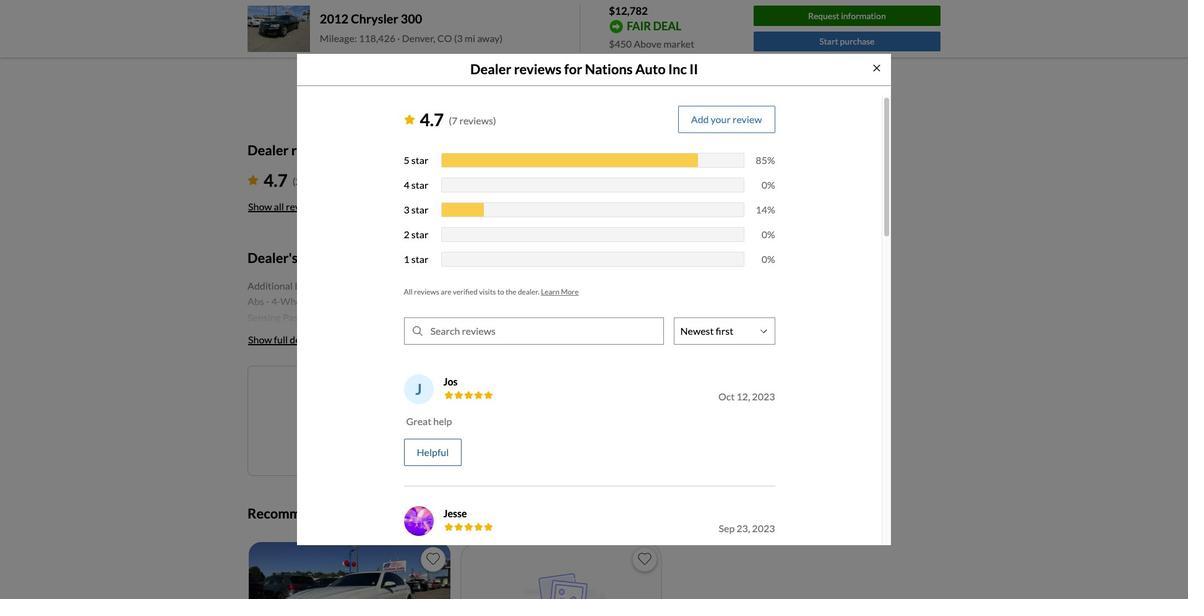 Task type: describe. For each thing, give the bounding box(es) containing it.
dealer reviews for nations auto inc ii
[[470, 61, 698, 78]]

5 star
[[404, 154, 429, 166]]

2012 chrysler 300 mileage: 118,426 · denver, co (3 mi away)
[[320, 11, 503, 44]]

all reviews are verified visits to the dealer. learn more
[[404, 287, 579, 296]]

search image
[[413, 326, 422, 336]]

1492
[[319, 27, 342, 39]]

mi
[[465, 32, 475, 44]]

jesse image
[[404, 506, 434, 536]]

0 vertical spatial this
[[502, 387, 519, 399]]

1
[[404, 253, 410, 265]]

14%
[[756, 203, 775, 215]]

for
[[564, 61, 582, 78]]

me for email
[[462, 422, 475, 434]]

(720) 386-4289
[[319, 9, 388, 20]]

1492 w alameda ave , denver, co 80223
[[319, 27, 498, 39]]

4.7 (25 reviews)
[[264, 170, 346, 191]]

386-
[[345, 9, 365, 20]]

to
[[497, 287, 504, 296]]

your
[[711, 113, 731, 125]]

visits
[[479, 287, 496, 296]]

are
[[441, 287, 452, 296]]

jos
[[444, 376, 458, 387]]

notify me of new listings like this one
[[374, 387, 537, 399]]

star for 2 star
[[412, 228, 429, 240]]

me for notify
[[404, 387, 418, 399]]

star image for 4.7 (7 reviews)
[[404, 114, 415, 124]]

dealer reviews
[[248, 142, 339, 158]]

3
[[404, 203, 410, 215]]

request
[[808, 10, 840, 21]]

one
[[521, 387, 537, 399]]

the
[[506, 287, 517, 296]]

helpful button
[[404, 439, 462, 466]]

add
[[691, 113, 709, 125]]

email me
[[436, 422, 475, 434]]

(25
[[293, 175, 307, 187]]

star for 5 star
[[412, 154, 429, 166]]

jesse
[[444, 507, 467, 519]]

·
[[397, 32, 400, 44]]

ii
[[690, 61, 698, 78]]

reviews inside show all reviews button
[[286, 201, 320, 212]]

0% for 4 star
[[762, 179, 775, 190]]

verified
[[453, 287, 478, 296]]

reviews for all reviews are verified visits to the dealer. learn more
[[414, 287, 440, 296]]

like
[[485, 387, 500, 399]]

request information button
[[754, 6, 941, 26]]

view
[[319, 46, 341, 57]]

additional
[[248, 280, 293, 291]]

dealer.
[[518, 287, 540, 296]]

23,
[[737, 522, 750, 534]]

start purchase
[[820, 36, 875, 47]]

(720) 386-4289 link
[[319, 9, 388, 20]]

oct 12, 2023
[[719, 390, 775, 402]]

information
[[841, 10, 886, 21]]

4.7 dialog
[[297, 54, 891, 599]]

300
[[401, 11, 422, 26]]

close modal dealer reviews for nations auto inc ii image
[[872, 63, 882, 73]]

inventory
[[343, 46, 385, 57]]

more
[[561, 287, 579, 296]]

additional information
[[248, 280, 346, 291]]

4 star
[[404, 179, 429, 190]]

4289
[[365, 9, 388, 20]]

5
[[404, 154, 410, 166]]

help
[[433, 415, 452, 427]]

reviews) for 4.7 (25 reviews)
[[309, 175, 346, 187]]

view inventory link
[[319, 46, 385, 57]]

recommended from this dealer
[[248, 505, 438, 522]]

(3
[[454, 32, 463, 44]]

great
[[406, 415, 432, 427]]

of
[[420, 387, 429, 399]]

4.7 for 4.7 (25 reviews)
[[264, 170, 288, 191]]

above
[[634, 37, 662, 49]]

start purchase button
[[754, 32, 941, 52]]

information
[[295, 280, 346, 291]]

alameda
[[356, 27, 394, 39]]

(7
[[449, 114, 458, 126]]

great help
[[406, 415, 452, 427]]

$450
[[609, 37, 632, 49]]

purchase
[[840, 36, 875, 47]]

0% for 2 star
[[762, 228, 775, 240]]



Task type: vqa. For each thing, say whether or not it's contained in the screenshot.
Engine
no



Task type: locate. For each thing, give the bounding box(es) containing it.
reviews up the 4.7 (25 reviews)
[[291, 142, 339, 158]]

0 vertical spatial me
[[404, 387, 418, 399]]

dealer up the 4.7 (25 reviews)
[[248, 142, 289, 158]]

2023 for sep 23, 2023
[[752, 522, 775, 534]]

reviews) inside the 4.7 (25 reviews)
[[309, 175, 346, 187]]

2023 right the "12,"
[[752, 390, 775, 402]]

star for 3 star
[[412, 203, 429, 215]]

co
[[452, 27, 467, 39], [438, 32, 452, 44]]

0 vertical spatial description
[[301, 250, 369, 266]]

learn
[[541, 287, 560, 296]]

all
[[404, 287, 413, 296]]

market
[[664, 37, 695, 49]]

denver,
[[417, 27, 450, 39], [402, 32, 436, 44]]

email me button
[[352, 416, 560, 441]]

show inside show full description button
[[248, 333, 272, 345]]

1 vertical spatial 2023
[[752, 522, 775, 534]]

star for 4 star
[[412, 179, 429, 190]]

dealer's description
[[248, 250, 369, 266]]

Search reviews field
[[424, 318, 663, 344]]

0 vertical spatial 0%
[[762, 179, 775, 190]]

1 horizontal spatial me
[[462, 422, 475, 434]]

1 vertical spatial me
[[462, 422, 475, 434]]

80223
[[469, 27, 498, 39]]

all
[[274, 201, 284, 212]]

show for dealer's
[[248, 333, 272, 345]]

1 horizontal spatial star image
[[404, 114, 415, 124]]

85%
[[756, 154, 775, 166]]

4.7 for 4.7 (7 reviews)
[[420, 109, 444, 130]]

show
[[248, 201, 272, 212], [248, 333, 272, 345]]

dealer inside "4.7" dialog
[[470, 61, 512, 78]]

2 0% from the top
[[762, 228, 775, 240]]

1 vertical spatial 0%
[[762, 228, 775, 240]]

dealer
[[470, 61, 512, 78], [248, 142, 289, 158]]

auto
[[636, 61, 666, 78]]

co left the (3
[[438, 32, 452, 44]]

show inside show all reviews button
[[248, 201, 272, 212]]

1 2023 from the top
[[752, 390, 775, 402]]

co inside 2012 chrysler 300 mileage: 118,426 · denver, co (3 mi away)
[[438, 32, 452, 44]]

118,426
[[359, 32, 396, 44]]

star image
[[404, 114, 415, 124], [248, 175, 259, 185]]

me right 'email'
[[462, 422, 475, 434]]

request information
[[808, 10, 886, 21]]

reviews
[[514, 61, 562, 78], [291, 142, 339, 158], [286, 201, 320, 212], [414, 287, 440, 296]]

show all reviews button
[[248, 193, 320, 221]]

3 0% from the top
[[762, 253, 775, 265]]

(720)
[[319, 9, 343, 20]]

show full description
[[248, 333, 339, 345]]

0 vertical spatial 4.7
[[420, 109, 444, 130]]

show full description button
[[248, 326, 339, 353]]

description up information
[[301, 250, 369, 266]]

2012 chrysler 300 image
[[248, 5, 310, 52]]

star right 1
[[412, 253, 429, 265]]

start
[[820, 36, 839, 47]]

0 vertical spatial star image
[[404, 114, 415, 124]]

star
[[412, 154, 429, 166], [412, 179, 429, 190], [412, 203, 429, 215], [412, 228, 429, 240], [412, 253, 429, 265]]

full
[[274, 333, 288, 345]]

this right like
[[502, 387, 519, 399]]

description inside button
[[290, 333, 339, 345]]

0 horizontal spatial this
[[374, 505, 396, 522]]

star right 4
[[412, 179, 429, 190]]

2
[[404, 228, 410, 240]]

mileage:
[[320, 32, 357, 44]]

0 vertical spatial reviews)
[[460, 114, 496, 126]]

,
[[413, 27, 415, 39]]

2015 bmw 5 series image
[[249, 542, 451, 599]]

nations
[[585, 61, 633, 78]]

fair
[[627, 19, 651, 33]]

12,
[[737, 390, 750, 402]]

0 horizontal spatial star image
[[248, 175, 259, 185]]

me inside button
[[462, 422, 475, 434]]

sep 23, 2023
[[719, 522, 775, 534]]

reviews) inside 4.7 (7 reviews)
[[460, 114, 496, 126]]

show for dealer
[[248, 201, 272, 212]]

4.7 inside dialog
[[420, 109, 444, 130]]

ave
[[396, 27, 413, 39]]

dealer for dealer reviews
[[248, 142, 289, 158]]

denver, inside 2012 chrysler 300 mileage: 118,426 · denver, co (3 mi away)
[[402, 32, 436, 44]]

add your review button
[[678, 106, 775, 133]]

w
[[344, 27, 354, 39]]

denver, right ·
[[402, 32, 436, 44]]

reviews left for
[[514, 61, 562, 78]]

show left "all"
[[248, 201, 272, 212]]

dealer down away)
[[470, 61, 512, 78]]

2012
[[320, 11, 349, 26]]

me left of
[[404, 387, 418, 399]]

co left 80223
[[452, 27, 467, 39]]

4 star from the top
[[412, 228, 429, 240]]

1 horizontal spatial 4.7
[[420, 109, 444, 130]]

reviews for dealer reviews
[[291, 142, 339, 158]]

email
[[436, 422, 460, 434]]

1 vertical spatial show
[[248, 333, 272, 345]]

description right full in the left of the page
[[290, 333, 339, 345]]

1 star from the top
[[412, 154, 429, 166]]

view inventory
[[319, 46, 385, 57]]

notify
[[374, 387, 402, 399]]

reviews) for 4.7 (7 reviews)
[[460, 114, 496, 126]]

0% for 1 star
[[762, 253, 775, 265]]

j
[[416, 380, 422, 398]]

denver, right ,
[[417, 27, 450, 39]]

reviews right all
[[414, 287, 440, 296]]

reviews) right (25
[[309, 175, 346, 187]]

1 show from the top
[[248, 201, 272, 212]]

2023 right 23,
[[752, 522, 775, 534]]

reviews right "all"
[[286, 201, 320, 212]]

star image for 4.7 (25 reviews)
[[248, 175, 259, 185]]

oct
[[719, 390, 735, 402]]

1 0% from the top
[[762, 179, 775, 190]]

2 show from the top
[[248, 333, 272, 345]]

star right '2'
[[412, 228, 429, 240]]

away)
[[477, 32, 503, 44]]

2 star from the top
[[412, 179, 429, 190]]

1 vertical spatial 4.7
[[264, 170, 288, 191]]

star right 5 at the top left of page
[[412, 154, 429, 166]]

2023 for oct 12, 2023
[[752, 390, 775, 402]]

4.7 left (7
[[420, 109, 444, 130]]

0 horizontal spatial 4.7
[[264, 170, 288, 191]]

dealer for dealer reviews for nations auto inc ii
[[470, 61, 512, 78]]

inc
[[669, 61, 687, 78]]

2 star
[[404, 228, 429, 240]]

1 vertical spatial this
[[374, 505, 396, 522]]

dealer
[[399, 505, 438, 522]]

this right from
[[374, 505, 396, 522]]

deal
[[653, 19, 682, 33]]

fair deal
[[627, 19, 682, 33]]

0 vertical spatial dealer
[[470, 61, 512, 78]]

4.7 left (25
[[264, 170, 288, 191]]

0 horizontal spatial dealer
[[248, 142, 289, 158]]

reviews for dealer reviews for nations auto inc ii
[[514, 61, 562, 78]]

$450 above market
[[609, 37, 695, 49]]

recommended
[[248, 505, 339, 522]]

1 horizontal spatial reviews)
[[460, 114, 496, 126]]

2023
[[752, 390, 775, 402], [752, 522, 775, 534]]

1 vertical spatial reviews)
[[309, 175, 346, 187]]

4.7
[[420, 109, 444, 130], [264, 170, 288, 191]]

$12,782
[[609, 4, 648, 17]]

show left full in the left of the page
[[248, 333, 272, 345]]

star image up the show all reviews
[[248, 175, 259, 185]]

2 vertical spatial 0%
[[762, 253, 775, 265]]

5 star from the top
[[412, 253, 429, 265]]

0 vertical spatial show
[[248, 201, 272, 212]]

0 horizontal spatial reviews)
[[309, 175, 346, 187]]

add your review
[[691, 113, 762, 125]]

1 vertical spatial star image
[[248, 175, 259, 185]]

4
[[404, 179, 410, 190]]

show all reviews
[[248, 201, 320, 212]]

chrysler
[[351, 11, 398, 26]]

dealer's
[[248, 250, 298, 266]]

listings
[[451, 387, 483, 399]]

0 horizontal spatial me
[[404, 387, 418, 399]]

from
[[341, 505, 371, 522]]

2 2023 from the top
[[752, 522, 775, 534]]

reviews) right (7
[[460, 114, 496, 126]]

star for 1 star
[[412, 253, 429, 265]]

star right 3
[[412, 203, 429, 215]]

this
[[502, 387, 519, 399], [374, 505, 396, 522]]

sep
[[719, 522, 735, 534]]

1 vertical spatial description
[[290, 333, 339, 345]]

1 star
[[404, 253, 429, 265]]

2016 ford focus image
[[461, 542, 662, 599]]

new
[[431, 387, 450, 399]]

1 horizontal spatial this
[[502, 387, 519, 399]]

review
[[733, 113, 762, 125]]

1 horizontal spatial dealer
[[470, 61, 512, 78]]

0 vertical spatial 2023
[[752, 390, 775, 402]]

star image up 5 at the top left of page
[[404, 114, 415, 124]]

1 vertical spatial dealer
[[248, 142, 289, 158]]

3 star from the top
[[412, 203, 429, 215]]

helpful
[[417, 446, 449, 458]]

learn more link
[[541, 287, 579, 296]]



